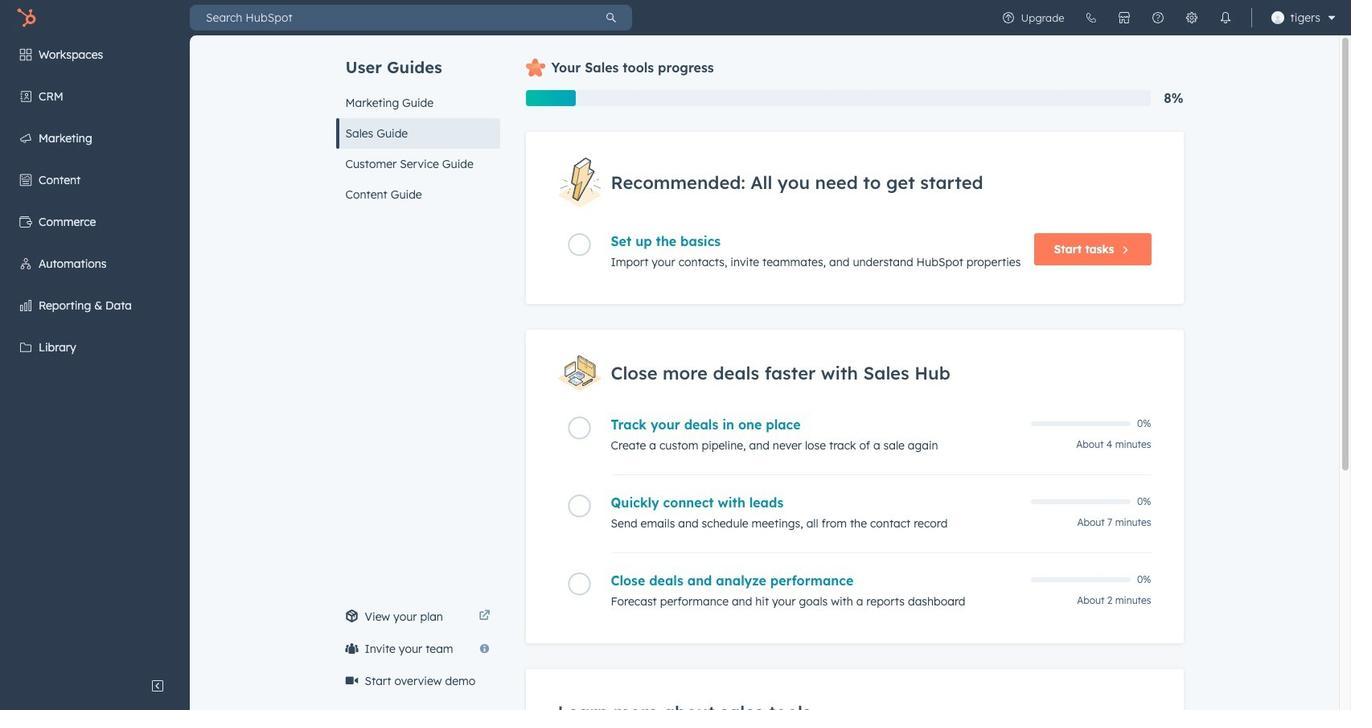Task type: locate. For each thing, give the bounding box(es) containing it.
howard n/a image
[[1272, 11, 1285, 24]]

progress bar
[[526, 90, 576, 106]]

menu
[[992, 0, 1342, 35], [0, 35, 190, 670]]

help image
[[1152, 11, 1165, 24]]

1 horizontal spatial menu
[[992, 0, 1342, 35]]

link opens in a new window image
[[479, 608, 490, 627], [479, 611, 490, 623]]

user guides element
[[336, 35, 500, 210]]

2 link opens in a new window image from the top
[[479, 611, 490, 623]]

1 link opens in a new window image from the top
[[479, 608, 490, 627]]



Task type: describe. For each thing, give the bounding box(es) containing it.
settings image
[[1186, 11, 1199, 24]]

notifications image
[[1220, 11, 1232, 24]]

Search HubSpot search field
[[190, 5, 591, 31]]

0 horizontal spatial menu
[[0, 35, 190, 670]]

marketplaces image
[[1118, 11, 1131, 24]]



Task type: vqa. For each thing, say whether or not it's contained in the screenshot.
Ticket
no



